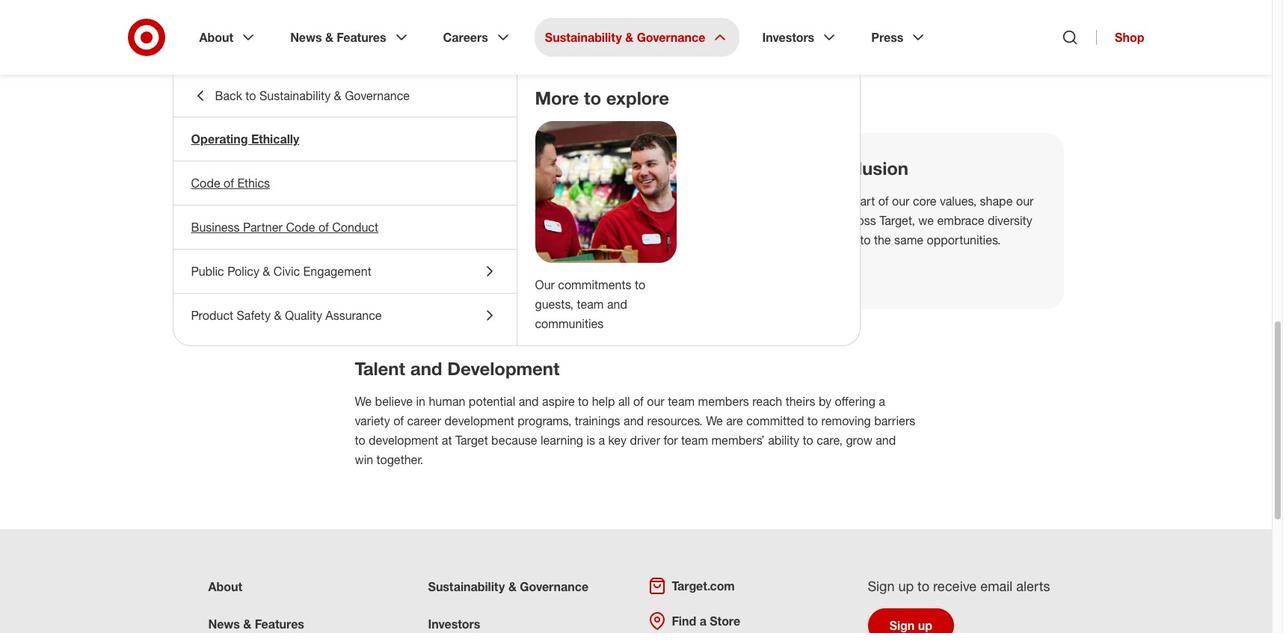 Task type: describe. For each thing, give the bounding box(es) containing it.
management
[[364, 157, 476, 180]]

equitable
[[421, 213, 471, 228]]

partner
[[243, 220, 283, 235]]

removing
[[822, 414, 871, 429]]

about link for sustainability & governance
[[208, 580, 242, 595]]

find a store link
[[648, 613, 741, 631]]

and inside we aim to foster an engaged, diverse, inclusive, safe, purpose-driven culture where team members have equitable opportunities for growth and advancement.
[[273, 233, 293, 248]]

culture inside we aim to foster an engaged, diverse, inclusive, safe, purpose-driven culture where team members have equitable opportunities for growth and advancement.
[[232, 213, 269, 228]]

.
[[420, 453, 424, 468]]

all
[[619, 394, 630, 409]]

business partner code of conduct link
[[173, 206, 517, 249]]

guests,
[[535, 297, 574, 312]]

1 vertical spatial investors link
[[428, 617, 480, 632]]

win
[[355, 453, 373, 468]]

everyone
[[767, 233, 816, 248]]

back to sustainability & governance
[[215, 88, 410, 103]]

driver
[[630, 433, 661, 448]]

to inside button
[[246, 88, 256, 103]]

and up strive
[[712, 213, 732, 228]]

of right all
[[634, 394, 644, 409]]

to left give
[[728, 233, 738, 248]]

governance for the topmost sustainability & governance link
[[637, 30, 706, 45]]

public policy & civic engagement
[[191, 264, 372, 279]]

& inside public policy & civic engagement link
[[263, 264, 270, 279]]

explore
[[208, 49, 316, 84]]

inclusion
[[783, 194, 830, 209]]

equity
[[755, 157, 809, 180]]

inclusion
[[832, 157, 909, 180]]

engaged,
[[339, 194, 389, 209]]

shop
[[1115, 30, 1145, 45]]

code of ethics
[[191, 176, 270, 191]]

governance for bottom sustainability & governance link
[[520, 580, 589, 595]]

explore
[[607, 87, 670, 109]]

commitments
[[558, 277, 632, 292]]

safety
[[237, 308, 271, 323]]

and down barriers
[[876, 433, 896, 448]]

sustainability inside button
[[260, 88, 331, 103]]

shape
[[980, 194, 1013, 209]]

find a store
[[672, 614, 741, 629]]

same
[[895, 233, 924, 248]]

equity
[[723, 194, 756, 209]]

about link for careers
[[189, 18, 268, 57]]

our up the target,
[[893, 194, 910, 209]]

features for careers
[[337, 30, 386, 45]]

alerts
[[1017, 578, 1051, 595]]

human capital management
[[232, 157, 476, 180]]

receive
[[934, 578, 977, 595]]

news & features for sustainability & governance
[[208, 617, 304, 632]]

investors for the bottommost investors link
[[428, 617, 480, 632]]

our commitments to guests, team and communities link
[[535, 277, 646, 331]]

team up resources.
[[668, 394, 695, 409]]

to inside we aim to foster an engaged, diverse, inclusive, safe, purpose-driven culture where team members have equitable opportunities for growth and advancement.
[[275, 194, 286, 209]]

features for sustainability & governance
[[255, 617, 304, 632]]

our inside our team members reach theirs by offering a variety of career development programs, trainings and resources. we are committed to removing barriers to development at target because learning is a key driver for team members' ability to care, grow and win together
[[647, 394, 665, 409]]

business.
[[786, 213, 836, 228]]

diversity, equity & inclusion
[[672, 157, 909, 180]]

career
[[407, 414, 441, 429]]

part
[[854, 194, 876, 209]]

of inside diversity, equity and inclusion are part of our core values, shape our culture and drive our business. across target, we embrace diversity and strive to give everyone access to the same opportunities.
[[879, 194, 889, 209]]

product safety & quality assurance link
[[173, 294, 517, 337]]

grow
[[846, 433, 873, 448]]

news & features link for careers
[[280, 18, 421, 57]]

1 horizontal spatial development
[[445, 414, 515, 429]]

at
[[442, 433, 452, 448]]

our commitments to guests, team and communities
[[535, 277, 646, 331]]

members'
[[712, 433, 765, 448]]

variety
[[355, 414, 390, 429]]

section
[[260, 269, 302, 284]]

and up programs,
[[519, 394, 539, 409]]

potential
[[469, 394, 516, 409]]

visit section
[[232, 269, 302, 284]]

sign for sign up
[[890, 619, 915, 634]]

reach
[[753, 394, 783, 409]]

public policy & civic engagement link
[[173, 250, 517, 293]]

barriers
[[875, 414, 916, 429]]

values,
[[940, 194, 977, 209]]

is
[[587, 433, 596, 448]]

inclusive,
[[437, 194, 486, 209]]

business partner code of conduct
[[191, 220, 379, 235]]

explore our team
[[208, 49, 461, 84]]

find
[[672, 614, 697, 629]]

to left the receive
[[918, 578, 930, 595]]

members inside our team members reach theirs by offering a variety of career development programs, trainings and resources. we are committed to removing barriers to development at target because learning is a key driver for team members' ability to care, grow and win together
[[698, 394, 749, 409]]

together
[[377, 453, 420, 468]]

store
[[710, 614, 741, 629]]

ability
[[768, 433, 800, 448]]

culture inside diversity, equity and inclusion are part of our core values, shape our culture and drive our business. across target, we embrace diversity and strive to give everyone access to the same opportunities.
[[672, 213, 709, 228]]

news & features link for sustainability & governance
[[208, 617, 304, 632]]

& inside back to sustainability & governance button
[[334, 88, 342, 103]]

sign up
[[890, 619, 933, 634]]

key
[[609, 433, 627, 448]]

of left the ethics
[[224, 176, 234, 191]]

to inside our commitments to guests, team and communities
[[635, 277, 646, 292]]

a inside 'link'
[[700, 614, 707, 629]]

are inside our team members reach theirs by offering a variety of career development programs, trainings and resources. we are committed to removing barriers to development at target because learning is a key driver for team members' ability to care, grow and win together
[[727, 414, 743, 429]]

more to explore
[[535, 87, 670, 109]]

0 horizontal spatial our
[[324, 49, 377, 84]]

up for sign up to receive email alerts
[[899, 578, 914, 595]]

news & features for careers
[[290, 30, 386, 45]]

site navigation element
[[0, 0, 1284, 634]]

purpose-
[[518, 194, 567, 209]]

0 horizontal spatial development
[[369, 433, 439, 448]]

for inside we aim to foster an engaged, diverse, inclusive, safe, purpose-driven culture where team members have equitable opportunities for growth and advancement.
[[549, 213, 563, 228]]

driven
[[567, 194, 600, 209]]

we
[[919, 213, 934, 228]]

diverse,
[[393, 194, 434, 209]]

embrace
[[938, 213, 985, 228]]

team inside our commitments to guests, team and communities
[[577, 297, 604, 312]]

about for sustainability & governance
[[208, 580, 242, 595]]

we for we believe in human potential and aspire to help all of
[[355, 394, 372, 409]]

target.com link
[[648, 577, 735, 595]]

we aim to foster an engaged, diverse, inclusive, safe, purpose-driven culture where team members have equitable opportunities for growth and advancement.
[[232, 194, 600, 248]]

programs,
[[518, 414, 572, 429]]



Task type: vqa. For each thing, say whether or not it's contained in the screenshot.
Development
yes



Task type: locate. For each thing, give the bounding box(es) containing it.
operating ethically
[[191, 132, 299, 147]]

email
[[981, 578, 1013, 595]]

0 vertical spatial up
[[899, 578, 914, 595]]

sign up to receive email alerts
[[868, 578, 1051, 595]]

1 vertical spatial features
[[255, 617, 304, 632]]

0 vertical spatial development
[[445, 414, 515, 429]]

learning
[[541, 433, 584, 448]]

human
[[232, 157, 293, 180]]

0 vertical spatial sustainability & governance link
[[535, 18, 740, 57]]

1 horizontal spatial investors link
[[752, 18, 849, 57]]

investors for the top investors link
[[763, 30, 815, 45]]

for
[[549, 213, 563, 228], [664, 433, 678, 448]]

are
[[833, 194, 850, 209], [727, 414, 743, 429]]

members
[[339, 213, 390, 228], [698, 394, 749, 409]]

capital
[[298, 157, 359, 180]]

2 vertical spatial a
[[700, 614, 707, 629]]

1 horizontal spatial a
[[700, 614, 707, 629]]

a right is
[[599, 433, 605, 448]]

1 vertical spatial about link
[[208, 580, 242, 595]]

1 vertical spatial news & features
[[208, 617, 304, 632]]

help
[[592, 394, 615, 409]]

conduct
[[332, 220, 379, 235]]

1 horizontal spatial investors
[[763, 30, 815, 45]]

in
[[416, 394, 426, 409]]

opportunities.
[[927, 233, 1001, 248]]

operating
[[191, 132, 248, 147]]

for down resources.
[[664, 433, 678, 448]]

1 vertical spatial up
[[918, 619, 933, 634]]

code
[[191, 176, 220, 191], [286, 220, 315, 235]]

0 horizontal spatial news
[[208, 617, 240, 632]]

growth
[[232, 233, 269, 248]]

are inside diversity, equity and inclusion are part of our core values, shape our culture and drive our business. across target, we embrace diversity and strive to give everyone access to the same opportunities.
[[833, 194, 850, 209]]

0 vertical spatial are
[[833, 194, 850, 209]]

1 vertical spatial a
[[599, 433, 605, 448]]

we up variety
[[355, 394, 372, 409]]

1 vertical spatial diversity,
[[672, 194, 720, 209]]

advancement.
[[296, 233, 372, 248]]

2 horizontal spatial a
[[879, 394, 886, 409]]

development
[[448, 358, 560, 380]]

sign up the sign up link
[[868, 578, 895, 595]]

sign for sign up to receive email alerts
[[868, 578, 895, 595]]

press
[[872, 30, 904, 45]]

0 horizontal spatial investors
[[428, 617, 480, 632]]

of down believe
[[394, 414, 404, 429]]

diversity, up equity
[[672, 157, 750, 180]]

features
[[337, 30, 386, 45], [255, 617, 304, 632]]

0 horizontal spatial features
[[255, 617, 304, 632]]

our up diversity
[[1017, 194, 1034, 209]]

2 horizontal spatial governance
[[637, 30, 706, 45]]

we inside our team members reach theirs by offering a variety of career development programs, trainings and resources. we are committed to removing barriers to development at target because learning is a key driver for team members' ability to care, grow and win together
[[706, 414, 723, 429]]

and down all
[[624, 414, 644, 429]]

diversity, inside diversity, equity and inclusion are part of our core values, shape our culture and drive our business. across target, we embrace diversity and strive to give everyone access to the same opportunities.
[[672, 194, 720, 209]]

team
[[385, 49, 461, 84]]

drive
[[736, 213, 762, 228]]

0 vertical spatial sign
[[868, 578, 895, 595]]

sustainability
[[545, 30, 622, 45], [260, 88, 331, 103], [428, 580, 505, 595]]

back
[[215, 88, 242, 103]]

1 horizontal spatial news
[[290, 30, 322, 45]]

diversity, equity and inclusion are part of our core values, shape our culture and drive our business. across target, we embrace diversity and strive to give everyone access to the same opportunities.
[[672, 194, 1034, 248]]

safe,
[[490, 194, 515, 209]]

of right the part
[[879, 194, 889, 209]]

0 vertical spatial code
[[191, 176, 220, 191]]

1 vertical spatial are
[[727, 414, 743, 429]]

investors inside site navigation element
[[763, 30, 815, 45]]

diversity
[[988, 213, 1033, 228]]

communities
[[535, 316, 604, 331]]

to up win
[[355, 433, 366, 448]]

sustainability & governance inside site navigation element
[[545, 30, 706, 45]]

code up business
[[191, 176, 220, 191]]

2 horizontal spatial we
[[706, 414, 723, 429]]

diversity, for diversity, equity & inclusion
[[672, 157, 750, 180]]

resources.
[[647, 414, 703, 429]]

talent
[[355, 358, 405, 380]]

2 vertical spatial governance
[[520, 580, 589, 595]]

members down engaged,
[[339, 213, 390, 228]]

of inside our team members reach theirs by offering a variety of career development programs, trainings and resources. we are committed to removing barriers to development at target because learning is a key driver for team members' ability to care, grow and win together
[[394, 414, 404, 429]]

to left 'help'
[[578, 394, 589, 409]]

opportunities
[[474, 213, 546, 228]]

0 vertical spatial a
[[879, 394, 886, 409]]

a right find
[[700, 614, 707, 629]]

culture up strive
[[672, 213, 709, 228]]

and inside our commitments to guests, team and communities
[[607, 297, 628, 312]]

theirs
[[786, 394, 816, 409]]

1 horizontal spatial we
[[355, 394, 372, 409]]

of down an
[[319, 220, 329, 235]]

1 culture from the left
[[232, 213, 269, 228]]

0 horizontal spatial we
[[232, 194, 249, 209]]

public
[[191, 264, 224, 279]]

0 horizontal spatial for
[[549, 213, 563, 228]]

1 vertical spatial development
[[369, 433, 439, 448]]

our team members reach theirs by offering a variety of career development programs, trainings and resources. we are committed to removing barriers to development at target because learning is a key driver for team members' ability to care, grow and win together
[[355, 394, 916, 468]]

0 horizontal spatial a
[[599, 433, 605, 448]]

team down an
[[308, 213, 335, 228]]

product
[[191, 308, 233, 323]]

our inside our commitments to guests, team and communities
[[535, 277, 555, 292]]

team inside we aim to foster an engaged, diverse, inclusive, safe, purpose-driven culture where team members have equitable opportunities for growth and advancement.
[[308, 213, 335, 228]]

where
[[272, 213, 305, 228]]

0 horizontal spatial investors link
[[428, 617, 480, 632]]

0 horizontal spatial code
[[191, 176, 220, 191]]

0 vertical spatial news & features
[[290, 30, 386, 45]]

culture up growth
[[232, 213, 269, 228]]

product safety & quality assurance
[[191, 308, 382, 323]]

back to sustainability & governance button
[[173, 75, 517, 117]]

our right drive
[[765, 213, 783, 228]]

up for sign up
[[918, 619, 933, 634]]

foster
[[289, 194, 320, 209]]

& inside product safety & quality assurance link
[[274, 308, 282, 323]]

1 horizontal spatial features
[[337, 30, 386, 45]]

across
[[840, 213, 877, 228]]

operating ethically link
[[173, 117, 517, 161]]

team down resources.
[[682, 433, 708, 448]]

quality
[[285, 308, 322, 323]]

careers link
[[433, 18, 523, 57]]

1 horizontal spatial culture
[[672, 213, 709, 228]]

aspire
[[542, 394, 575, 409]]

for down purpose-
[[549, 213, 563, 228]]

0 horizontal spatial are
[[727, 414, 743, 429]]

0 horizontal spatial governance
[[345, 88, 410, 103]]

to left the
[[861, 233, 871, 248]]

about inside site navigation element
[[199, 30, 234, 45]]

2 vertical spatial sustainability
[[428, 580, 505, 595]]

news inside site navigation element
[[290, 30, 322, 45]]

we down code of ethics
[[232, 194, 249, 209]]

we inside we aim to foster an engaged, diverse, inclusive, safe, purpose-driven culture where team members have equitable opportunities for growth and advancement.
[[232, 194, 249, 209]]

1 horizontal spatial code
[[286, 220, 315, 235]]

business
[[191, 220, 240, 235]]

0 vertical spatial members
[[339, 213, 390, 228]]

1 vertical spatial sign
[[890, 619, 915, 634]]

core
[[913, 194, 937, 209]]

are left the part
[[833, 194, 850, 209]]

1 vertical spatial code
[[286, 220, 315, 235]]

and left strive
[[672, 233, 692, 248]]

0 vertical spatial sustainability & governance
[[545, 30, 706, 45]]

for inside our team members reach theirs by offering a variety of career development programs, trainings and resources. we are committed to removing barriers to development at target because learning is a key driver for team members' ability to care, grow and win together
[[664, 433, 678, 448]]

sign down 'sign up to receive email alerts'
[[890, 619, 915, 634]]

to down theirs
[[808, 414, 818, 429]]

development up together at the bottom left of page
[[369, 433, 439, 448]]

news & features inside site navigation element
[[290, 30, 386, 45]]

1 vertical spatial we
[[355, 394, 372, 409]]

our up the back to sustainability & governance
[[324, 49, 377, 84]]

0 horizontal spatial members
[[339, 213, 390, 228]]

news for sustainability & governance
[[208, 617, 240, 632]]

policy
[[228, 264, 260, 279]]

up down 'sign up to receive email alerts'
[[918, 619, 933, 634]]

0 vertical spatial features
[[337, 30, 386, 45]]

1 vertical spatial sustainability & governance link
[[428, 580, 589, 595]]

we believe in human potential and aspire to help all of
[[355, 394, 644, 409]]

governance inside button
[[345, 88, 410, 103]]

1 vertical spatial news
[[208, 617, 240, 632]]

a
[[879, 394, 886, 409], [599, 433, 605, 448], [700, 614, 707, 629]]

1 diversity, from the top
[[672, 157, 750, 180]]

human
[[429, 394, 466, 409]]

of
[[224, 176, 234, 191], [879, 194, 889, 209], [319, 220, 329, 235], [634, 394, 644, 409], [394, 414, 404, 429]]

0 vertical spatial we
[[232, 194, 249, 209]]

1 vertical spatial for
[[664, 433, 678, 448]]

a up barriers
[[879, 394, 886, 409]]

2 culture from the left
[[672, 213, 709, 228]]

0 vertical spatial sustainability
[[545, 30, 622, 45]]

our up guests,
[[535, 277, 555, 292]]

1 vertical spatial our
[[535, 277, 555, 292]]

0 vertical spatial about link
[[189, 18, 268, 57]]

1 vertical spatial news & features link
[[208, 617, 304, 632]]

to right aim
[[275, 194, 286, 209]]

we up "members'"
[[706, 414, 723, 429]]

assurance
[[326, 308, 382, 323]]

because
[[492, 433, 538, 448]]

0 horizontal spatial up
[[899, 578, 914, 595]]

1 vertical spatial governance
[[345, 88, 410, 103]]

code of ethics link
[[173, 162, 517, 205]]

diversity, for diversity, equity and inclusion are part of our core values, shape our culture and drive our business. across target, we embrace diversity and strive to give everyone access to the same opportunities.
[[672, 194, 720, 209]]

1 vertical spatial about
[[208, 580, 242, 595]]

1 horizontal spatial governance
[[520, 580, 589, 595]]

ethically
[[251, 132, 299, 147]]

to right back
[[246, 88, 256, 103]]

to right commitments
[[635, 277, 646, 292]]

and up in
[[410, 358, 443, 380]]

0 vertical spatial news & features link
[[280, 18, 421, 57]]

development up target
[[445, 414, 515, 429]]

ethics
[[237, 176, 270, 191]]

1 horizontal spatial members
[[698, 394, 749, 409]]

0 horizontal spatial culture
[[232, 213, 269, 228]]

2 diversity, from the top
[[672, 194, 720, 209]]

strive
[[696, 233, 725, 248]]

to right more
[[584, 87, 602, 109]]

1 horizontal spatial sustainability
[[428, 580, 505, 595]]

0 vertical spatial news
[[290, 30, 322, 45]]

members inside we aim to foster an engaged, diverse, inclusive, safe, purpose-driven culture where team members have equitable opportunities for growth and advancement.
[[339, 213, 390, 228]]

governance
[[637, 30, 706, 45], [345, 88, 410, 103], [520, 580, 589, 595]]

0 vertical spatial governance
[[637, 30, 706, 45]]

0 vertical spatial our
[[324, 49, 377, 84]]

0 horizontal spatial sustainability
[[260, 88, 331, 103]]

1 vertical spatial sustainability
[[260, 88, 331, 103]]

investors link
[[752, 18, 849, 57], [428, 617, 480, 632]]

team down commitments
[[577, 297, 604, 312]]

news for careers
[[290, 30, 322, 45]]

code down foster
[[286, 220, 315, 235]]

shop link
[[1097, 30, 1145, 45]]

have
[[393, 213, 418, 228]]

to left care, at bottom right
[[803, 433, 814, 448]]

believe
[[375, 394, 413, 409]]

and up drive
[[759, 194, 780, 209]]

access
[[819, 233, 857, 248]]

committed
[[747, 414, 805, 429]]

0 vertical spatial for
[[549, 213, 563, 228]]

sustainability & governance link
[[535, 18, 740, 57], [428, 580, 589, 595]]

members up "members'"
[[698, 394, 749, 409]]

investors
[[763, 30, 815, 45], [428, 617, 480, 632]]

0 vertical spatial investors
[[763, 30, 815, 45]]

diversity, up strive
[[672, 194, 720, 209]]

1 horizontal spatial up
[[918, 619, 933, 634]]

the
[[874, 233, 891, 248]]

two target team members smiling in the grocery department image
[[535, 121, 677, 263]]

and down commitments
[[607, 297, 628, 312]]

0 vertical spatial investors link
[[752, 18, 849, 57]]

1 horizontal spatial are
[[833, 194, 850, 209]]

1 horizontal spatial our
[[535, 277, 555, 292]]

our
[[893, 194, 910, 209], [1017, 194, 1034, 209], [765, 213, 783, 228], [647, 394, 665, 409]]

0 vertical spatial about
[[199, 30, 234, 45]]

2 horizontal spatial sustainability
[[545, 30, 622, 45]]

care,
[[817, 433, 843, 448]]

up up the sign up link
[[899, 578, 914, 595]]

our
[[324, 49, 377, 84], [535, 277, 555, 292]]

to
[[584, 87, 602, 109], [246, 88, 256, 103], [275, 194, 286, 209], [728, 233, 738, 248], [861, 233, 871, 248], [635, 277, 646, 292], [578, 394, 589, 409], [808, 414, 818, 429], [355, 433, 366, 448], [803, 433, 814, 448], [918, 578, 930, 595]]

about for careers
[[199, 30, 234, 45]]

our up resources.
[[647, 394, 665, 409]]

aim
[[252, 194, 272, 209]]

team
[[308, 213, 335, 228], [577, 297, 604, 312], [668, 394, 695, 409], [682, 433, 708, 448]]

2 vertical spatial we
[[706, 414, 723, 429]]

and down "where" on the left
[[273, 233, 293, 248]]

target
[[456, 433, 488, 448]]

are up "members'"
[[727, 414, 743, 429]]

we for we aim to foster an engaged, diverse, inclusive, safe, purpose-driven culture where team members have equitable opportunities for growth and advancement.
[[232, 194, 249, 209]]

features inside site navigation element
[[337, 30, 386, 45]]

1 vertical spatial investors
[[428, 617, 480, 632]]

1 horizontal spatial for
[[664, 433, 678, 448]]

diversity,
[[672, 157, 750, 180], [672, 194, 720, 209]]

0 vertical spatial diversity,
[[672, 157, 750, 180]]

1 vertical spatial sustainability & governance
[[428, 580, 589, 595]]

1 vertical spatial members
[[698, 394, 749, 409]]

trainings
[[575, 414, 621, 429]]

civic
[[274, 264, 300, 279]]



